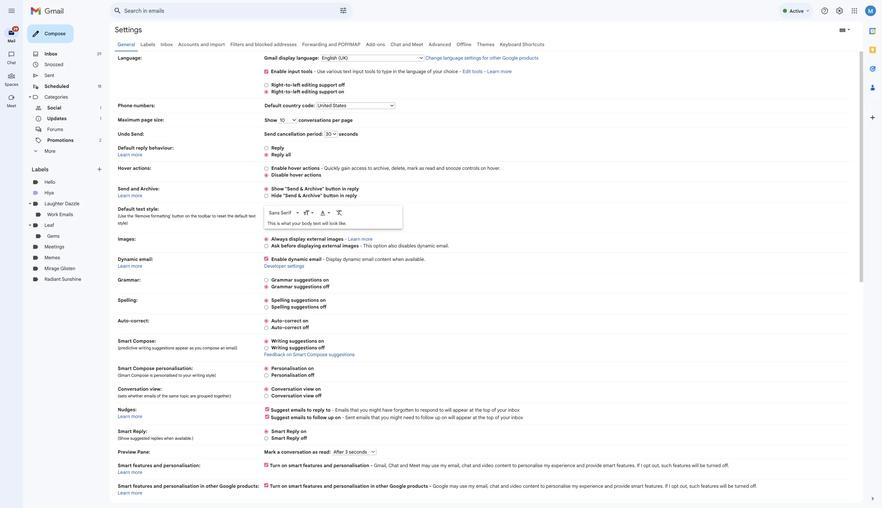 Task type: locate. For each thing, give the bounding box(es) containing it.
in up formatting options toolbar
[[378, 214, 382, 221]]

to
[[418, 76, 423, 83], [409, 184, 414, 190], [236, 238, 240, 243], [198, 415, 202, 420], [341, 453, 346, 459], [362, 453, 367, 459], [461, 453, 466, 459], [488, 453, 493, 459], [341, 461, 346, 468], [462, 461, 467, 468]]

1 vertical spatial archive"
[[336, 214, 358, 221]]

more inside default reply behaviour: learn more
[[146, 169, 158, 175]]

follow
[[348, 461, 363, 468], [468, 461, 482, 468]]

follow down conversation view off
[[348, 461, 363, 468]]

images down like.
[[380, 270, 399, 277]]

0 horizontal spatial inbox
[[50, 57, 64, 63]]

settings left for
[[516, 61, 535, 68]]

learn more link for default reply behaviour: learn more
[[131, 169, 158, 175]]

1 vertical spatial button
[[359, 214, 376, 221]]

0 horizontal spatial tools
[[335, 76, 347, 83]]

None checkbox
[[294, 76, 298, 83], [294, 286, 298, 290], [295, 453, 300, 458], [295, 461, 300, 466], [294, 76, 298, 83], [294, 286, 298, 290], [295, 453, 300, 458], [295, 461, 300, 466]]

feedback on smart compose suggestions link
[[294, 391, 394, 398]]

chat for chat and meet
[[434, 46, 446, 53]]

an
[[245, 385, 250, 390]]

are
[[211, 438, 218, 443]]

gmail image
[[34, 5, 75, 20]]

view down conversation view on
[[337, 437, 349, 444]]

nudges:
[[131, 453, 152, 459]]

show down default country code:
[[294, 130, 309, 137]]

0 horizontal spatial language
[[452, 76, 473, 83]]

chat heading
[[0, 67, 26, 73]]

labels heading
[[35, 185, 107, 192]]

archive" for hide
[[336, 214, 358, 221]]

1 to- from the top
[[317, 91, 325, 98]]

default inside default reply behaviour: learn more
[[131, 161, 150, 168]]

correct down auto-correct on
[[316, 361, 335, 368]]

0 vertical spatial enable
[[301, 76, 318, 83]]

heading
[[0, 115, 26, 121]]

chat
[[434, 46, 446, 53], [8, 67, 18, 72]]

as left read:
[[347, 500, 353, 506]]

smart for smart reply on
[[301, 477, 317, 483]]

offline
[[508, 46, 524, 53]]

1 horizontal spatial inbox link
[[178, 46, 192, 53]]

on
[[376, 99, 382, 105], [534, 184, 540, 190], [206, 238, 211, 243], [359, 308, 365, 315], [356, 331, 362, 337], [336, 354, 343, 360], [354, 376, 360, 383], [318, 391, 324, 398], [342, 407, 349, 413], [350, 430, 357, 436], [372, 461, 379, 468], [491, 461, 497, 468], [334, 477, 340, 483]]

off up mark a conversation as read:
[[334, 484, 341, 491]]

smart up the "(predictive" on the bottom left of page
[[131, 376, 146, 383]]

Spelling suggestions off radio
[[294, 339, 298, 345]]

0 horizontal spatial emails
[[66, 236, 81, 242]]

spaces heading
[[0, 91, 26, 97]]

2 spelling from the top
[[301, 338, 322, 345]]

page right "per"
[[379, 130, 392, 137]]

off up writing suggestions on
[[336, 361, 343, 368]]

reply
[[151, 161, 164, 168], [386, 207, 399, 213], [384, 214, 397, 221], [348, 453, 361, 459]]

0 horizontal spatial 29
[[15, 30, 20, 35]]

0 vertical spatial default
[[294, 114, 313, 121]]

2 writing from the top
[[301, 384, 320, 390]]

will
[[358, 245, 365, 252], [494, 453, 502, 459], [498, 461, 506, 468]]

per
[[369, 130, 378, 137]]

learn up hover
[[131, 169, 144, 175]]

1 horizontal spatial labels
[[156, 46, 172, 53]]

you down have
[[423, 461, 432, 468]]

editing
[[335, 91, 353, 98], [335, 99, 353, 105]]

learn inside nudges: learn more
[[131, 460, 144, 467]]

in for hide "send & archive" button in reply
[[378, 214, 382, 221]]

hiya
[[50, 211, 60, 218]]

Writing suggestions off radio
[[294, 385, 298, 390]]

0 vertical spatial appear
[[195, 385, 209, 390]]

archive" up hide "send & archive" button in reply
[[338, 207, 360, 213]]

settings up grammar suggestions on
[[319, 293, 338, 299]]

dynamic
[[464, 270, 484, 277], [320, 285, 342, 292]]

2 input from the left
[[392, 76, 404, 83]]

off down conversation view on
[[350, 437, 357, 444]]

Grammar suggestions off radio
[[294, 317, 298, 322]]

0 vertical spatial right-
[[301, 91, 317, 98]]

inbox right the labels link
[[178, 46, 192, 53]]

off down grammar suggestions on
[[359, 316, 366, 322]]

1 suggest from the top
[[301, 453, 322, 459]]

writing suggestions off
[[301, 384, 361, 390]]

Personalisation off radio
[[294, 415, 298, 421]]

1 vertical spatial right-
[[301, 99, 317, 105]]

pane:
[[152, 500, 167, 506]]

display for external
[[321, 263, 340, 269]]

view
[[337, 430, 349, 436], [337, 437, 349, 444]]

inbox for inbox link to the bottom
[[50, 57, 64, 63]]

learn more link down nudges:
[[131, 460, 158, 467]]

might down 'suggest emails to reply to - emails that you might have forgotten to respond to will appear at the top of your inbox'
[[433, 461, 447, 468]]

editing up the right-to-left editing support on at top left
[[335, 91, 353, 98]]

settings
[[128, 28, 158, 38]]

learn more link up 'hover actions:'
[[131, 169, 158, 175]]

leaf
[[50, 248, 60, 254]]

the
[[442, 76, 450, 83], [141, 238, 148, 243], [212, 238, 219, 243], [253, 238, 259, 243], [180, 438, 186, 443], [528, 453, 536, 459], [531, 461, 539, 468]]

editing for on
[[335, 99, 353, 105]]

conversation view: (sets whether emails of the same topic are grouped together)
[[131, 430, 257, 443]]

1 personalisation from the top
[[301, 407, 341, 413]]

0 vertical spatial settings
[[516, 61, 535, 68]]

snoozed
[[50, 69, 70, 75]]

spaces
[[5, 91, 20, 97]]

smart inside smart reply: (show suggested replies when available.)
[[131, 477, 146, 483]]

toolbar
[[220, 238, 235, 243]]

smart up (smart
[[131, 407, 146, 413]]

suggest for suggest emails to follow up on - sent emails that you might need to follow up on will appear at the top of your inbox
[[301, 461, 322, 468]]

0 vertical spatial style)
[[131, 245, 142, 251]]

gain
[[379, 184, 389, 190]]

writing up "are" at the bottom left of page
[[214, 415, 228, 420]]

2 grammar from the top
[[301, 316, 325, 322]]

display
[[310, 61, 328, 68], [321, 263, 340, 269]]

keyboard shortcuts
[[556, 46, 605, 53]]

support for off
[[354, 91, 375, 98]]

more down nudges:
[[146, 460, 158, 467]]

1 vertical spatial top
[[541, 461, 549, 468]]

learn down send
[[131, 214, 144, 221]]

1 vertical spatial suggest
[[301, 461, 322, 468]]

to-
[[317, 91, 325, 98], [317, 99, 325, 105]]

conversation
[[312, 500, 346, 506]]

at
[[522, 453, 526, 459], [525, 461, 530, 468]]

display down addresses
[[310, 61, 328, 68]]

smart inside "smart compose: (predictive writing suggestions appear as you compose an email)"
[[131, 376, 146, 383]]

dynamic left email.
[[464, 270, 484, 277]]

Conversation view on radio
[[294, 430, 298, 436]]

language up choice
[[493, 61, 515, 68]]

0 horizontal spatial chat
[[8, 67, 18, 72]]

29 inside mail navigation
[[15, 30, 20, 35]]

writing right writing suggestions on radio
[[301, 376, 320, 383]]

to- up the right-to-left editing support on at top left
[[317, 91, 325, 98]]

spelling right spelling suggestions on option
[[301, 331, 322, 337]]

1 vertical spatial default
[[131, 161, 150, 168]]

0 vertical spatial writing
[[301, 376, 320, 383]]

spelling right spelling suggestions off 'radio'
[[301, 338, 322, 345]]

1 writing from the top
[[301, 376, 320, 383]]

dynamic inside enable dynamic email developer settings
[[320, 285, 342, 292]]

0 vertical spatial personalisation
[[301, 407, 341, 413]]

enable inside enable dynamic email developer settings
[[301, 285, 319, 292]]

to- for right-to-left editing support on
[[317, 99, 325, 105]]

mail heading
[[0, 43, 26, 49]]

1 vertical spatial writing
[[214, 415, 228, 420]]

off for spelling suggestions on
[[356, 338, 363, 345]]

writing for writing suggestions off
[[301, 384, 320, 390]]

labels up hello
[[35, 185, 54, 192]]

1 horizontal spatial might
[[433, 461, 447, 468]]

suggest emails to follow up on - sent emails that you might need to follow up on will appear at the top of your inbox
[[301, 461, 581, 468]]

and inside send and archive: learn more
[[145, 207, 155, 213]]

images down look
[[363, 263, 382, 269]]

1 vertical spatial display
[[321, 263, 340, 269]]

smart right smart reply off option
[[301, 484, 317, 491]]

support for on
[[354, 99, 375, 105]]

and for meet
[[447, 46, 457, 53]]

1 grammar from the top
[[301, 308, 325, 315]]

conversation for conversation view: (sets whether emails of the same topic are grouped together)
[[131, 430, 165, 436]]

button for show "send & archive" button in reply
[[362, 207, 379, 213]]

more up 'hover actions:'
[[146, 169, 158, 175]]

Hide "Send & Archive" button in reply radio
[[294, 215, 298, 221]]

learn more link for nudges: learn more
[[131, 460, 158, 467]]

emails up smart reply on
[[323, 461, 340, 468]]

suggest up smart reply on
[[301, 461, 322, 468]]

sent
[[50, 81, 60, 87], [384, 461, 395, 468]]

access
[[391, 184, 407, 190]]

2 personalisation from the top
[[301, 414, 341, 421]]

1 vertical spatial "send
[[315, 214, 330, 221]]

1 vertical spatial hover
[[322, 192, 337, 198]]

0 vertical spatial view
[[337, 430, 349, 436]]

this left option
[[404, 270, 413, 277]]

blocked
[[283, 46, 303, 53]]

as left read
[[466, 184, 471, 190]]

and left meet
[[447, 46, 457, 53]]

enable for input
[[301, 76, 318, 83]]

and for archive:
[[145, 207, 155, 213]]

2 view from the top
[[337, 437, 349, 444]]

Right-to-left editing support off radio
[[294, 92, 298, 98]]

grammar for grammar suggestions on
[[301, 308, 325, 315]]

1 horizontal spatial input
[[392, 76, 404, 83]]

archive" for show
[[338, 207, 360, 213]]

chat and meet
[[434, 46, 471, 53]]

1 correct from the top
[[316, 354, 335, 360]]

1 vertical spatial that
[[412, 461, 422, 468]]

1 horizontal spatial follow
[[468, 461, 482, 468]]

Auto-correct off radio
[[294, 362, 298, 368]]

button right formatting'
[[191, 238, 204, 243]]

show up hide
[[301, 207, 315, 213]]

1 vertical spatial settings
[[319, 293, 338, 299]]

personalisation down personalisation on
[[301, 414, 341, 421]]

0 horizontal spatial input
[[320, 76, 333, 83]]

you left have
[[400, 453, 409, 459]]

2 right- from the top
[[301, 99, 317, 105]]

Reply all radio
[[294, 170, 298, 175]]

appear inside "smart compose: (predictive writing suggestions appear as you compose an email)"
[[195, 385, 209, 390]]

1 vertical spatial in
[[380, 207, 385, 213]]

1 vertical spatial &
[[331, 214, 335, 221]]

mark
[[453, 184, 465, 190]]

& down show "send & archive" button in reply
[[331, 214, 335, 221]]

laughter dazzle link
[[50, 223, 88, 230]]

0 horizontal spatial you
[[216, 385, 224, 390]]

your
[[481, 76, 492, 83], [324, 245, 334, 252], [203, 415, 213, 420], [553, 453, 563, 459], [556, 461, 567, 468]]

1 view from the top
[[337, 430, 349, 436]]

personalised
[[171, 415, 197, 420]]

suggest down conversation view off
[[301, 453, 322, 459]]

2 vertical spatial will
[[498, 461, 506, 468]]

learn
[[131, 169, 144, 175], [131, 214, 144, 221], [387, 263, 400, 269], [131, 293, 144, 299], [131, 460, 144, 467]]

personalisation for personalisation off
[[301, 414, 341, 421]]

0 horizontal spatial labels
[[35, 185, 54, 192]]

1 vertical spatial chat
[[8, 67, 18, 72]]

right- for right-to-left editing support off
[[301, 91, 317, 98]]

general link
[[131, 46, 150, 53]]

1 vertical spatial you
[[400, 453, 409, 459]]

learn more link down send
[[131, 214, 158, 221]]

actions up disable hover actions
[[336, 184, 355, 190]]

1 follow from the left
[[348, 461, 363, 468]]

1 editing from the top
[[335, 91, 353, 98]]

actions for disable
[[338, 192, 357, 198]]

suggestions inside "smart compose: (predictive writing suggestions appear as you compose an email)"
[[169, 385, 194, 390]]

archive:
[[156, 207, 177, 213]]

view up conversation view off
[[337, 430, 349, 436]]

2 left from the top
[[325, 99, 334, 105]]

1 vertical spatial this
[[404, 270, 413, 277]]

more down archive:
[[146, 214, 158, 221]]

2 vertical spatial default
[[131, 229, 150, 236]]

1 vertical spatial inbox link
[[50, 57, 64, 63]]

Smart Reply on radio
[[294, 478, 298, 483]]

as left compose
[[210, 385, 215, 390]]

chat inside 'heading'
[[8, 67, 18, 72]]

1 vertical spatial is
[[166, 415, 170, 420]]

0 vertical spatial display
[[310, 61, 328, 68]]

1 spelling from the top
[[301, 331, 322, 337]]

conversation inside conversation view: (sets whether emails of the same topic are grouped together)
[[131, 430, 165, 436]]

0 vertical spatial chat
[[434, 46, 446, 53]]

right-
[[301, 91, 317, 98], [301, 99, 317, 105]]

off up feedback on smart compose suggestions
[[354, 384, 361, 390]]

compose inside 'button'
[[50, 34, 73, 41]]

snooze
[[495, 184, 512, 190]]

personalisation:
[[173, 407, 214, 413]]

the inside conversation view: (sets whether emails of the same topic are grouped together)
[[180, 438, 186, 443]]

learn inside send and archive: learn more
[[131, 214, 144, 221]]

0 vertical spatial sent
[[50, 81, 60, 87]]

this is what your body text will look like.
[[297, 245, 385, 252]]

displaying
[[330, 270, 357, 277]]

input down the 'gmail display language:'
[[320, 76, 333, 83]]

Ask before displaying external images radio
[[294, 271, 298, 277]]

your inside smart compose personalisation: (smart compose is personalised to your writing style)
[[203, 415, 213, 420]]

reply up reply all on the left top of the page
[[301, 161, 316, 168]]

smart for smart reply off
[[301, 484, 317, 491]]

and for import
[[223, 46, 232, 53]]

0 horizontal spatial inbox link
[[50, 57, 64, 63]]

0 vertical spatial language
[[493, 61, 515, 68]]

advanced
[[477, 46, 502, 53]]

forgotten
[[438, 453, 460, 459]]

0 vertical spatial labels
[[156, 46, 172, 53]]

0 vertical spatial that
[[389, 453, 399, 459]]

together)
[[237, 438, 257, 443]]

editing for off
[[335, 91, 353, 98]]

need
[[448, 461, 460, 468]]

enable for dynamic
[[301, 285, 319, 292]]

1 horizontal spatial tools
[[405, 76, 417, 83]]

conversation for conversation view on
[[301, 430, 336, 436]]

reply down access
[[386, 207, 399, 213]]

2 vertical spatial you
[[423, 461, 432, 468]]

Right-to-left editing support on radio
[[294, 100, 298, 105]]

1 vertical spatial editing
[[335, 99, 353, 105]]

mail navigation
[[0, 24, 26, 509]]

1 horizontal spatial chat
[[434, 46, 446, 53]]

reply down send:
[[151, 161, 164, 168]]

input
[[320, 76, 333, 83], [392, 76, 404, 83]]

forwarding and pop/imap
[[336, 46, 401, 53]]

hover right disable
[[322, 192, 337, 198]]

emails down view: on the left bottom of the page
[[160, 438, 173, 443]]

0 horizontal spatial follow
[[348, 461, 363, 468]]

smart for smart compose: (predictive writing suggestions appear as you compose an email)
[[131, 376, 146, 383]]

tools left type
[[405, 76, 417, 83]]

2 vertical spatial button
[[191, 238, 204, 243]]

0 vertical spatial inbox
[[178, 46, 192, 53]]

2 support from the top
[[354, 99, 375, 105]]

0 vertical spatial "send
[[317, 207, 332, 213]]

1 vertical spatial personalisation
[[301, 414, 341, 421]]

1 horizontal spatial settings
[[516, 61, 535, 68]]

1 vertical spatial spelling
[[301, 338, 322, 345]]

conversations
[[332, 130, 368, 137]]

products
[[577, 61, 599, 68]]

0 horizontal spatial up
[[364, 461, 371, 468]]

enable for hover
[[301, 184, 319, 190]]

support
[[354, 91, 375, 98], [354, 99, 375, 105]]

1 horizontal spatial language
[[493, 61, 515, 68]]

dynamic up 'developer settings' link
[[320, 285, 342, 292]]

1 vertical spatial support
[[354, 99, 375, 105]]

promotions link
[[53, 153, 82, 159]]

0 horizontal spatial is
[[166, 415, 170, 420]]

0 vertical spatial show
[[294, 130, 309, 137]]

hover up disable hover actions
[[320, 184, 335, 190]]

2 vertical spatial appear
[[507, 461, 524, 468]]

external down always display external images - learn more
[[358, 270, 379, 277]]

smart compose: (predictive writing suggestions appear as you compose an email)
[[131, 376, 264, 390]]

spelling suggestions on
[[301, 331, 362, 337]]

1 vertical spatial inbox
[[568, 461, 581, 468]]

& up hide "send & archive" button in reply
[[333, 207, 337, 213]]

size:
[[171, 130, 182, 137]]

language:
[[330, 61, 355, 68]]

1 left from the top
[[325, 91, 334, 98]]

text
[[381, 76, 391, 83], [151, 229, 161, 236], [276, 238, 284, 243], [348, 245, 357, 252]]

filters and blocked addresses link
[[256, 46, 330, 53]]

&
[[333, 207, 337, 213], [331, 214, 335, 221]]

1 horizontal spatial emails
[[372, 453, 388, 459]]

Conversation view off radio
[[294, 438, 298, 444]]

suggestions for spelling suggestions on
[[323, 331, 354, 337]]

spelling for spelling suggestions off
[[301, 338, 322, 345]]

learn more
[[131, 293, 158, 299]]

labels right the general
[[156, 46, 172, 53]]

use
[[352, 76, 361, 83]]

main menu image
[[8, 8, 17, 17]]

and right filters
[[273, 46, 282, 53]]

you inside "smart compose: (predictive writing suggestions appear as you compose an email)"
[[216, 385, 224, 390]]

2 suggest from the top
[[301, 461, 322, 468]]

conversation up whether
[[131, 430, 165, 436]]

and right send
[[145, 207, 155, 213]]

Show "Send & Archive" button in reply radio
[[294, 208, 298, 213]]

1 vertical spatial at
[[525, 461, 530, 468]]

left for right-to-left editing support on
[[325, 99, 334, 105]]

labels for the labels link
[[156, 46, 172, 53]]

0 horizontal spatial style)
[[131, 245, 142, 251]]

1 tools from the left
[[335, 76, 347, 83]]

2 to- from the top
[[317, 99, 325, 105]]

0 vertical spatial in
[[437, 76, 441, 83]]

smart for smart compose personalisation: (smart compose is personalised to your writing style)
[[131, 407, 146, 413]]

hide "send & archive" button in reply
[[301, 214, 397, 221]]

hello
[[50, 199, 62, 206]]

grammar down 'developer settings' link
[[301, 308, 325, 315]]

button for hide "send & archive" button in reply
[[359, 214, 376, 221]]

writing up feedback
[[301, 384, 320, 390]]

0 horizontal spatial that
[[389, 453, 399, 459]]

off down spelling suggestions on
[[356, 338, 363, 345]]

1 vertical spatial inbox
[[50, 57, 64, 63]]

off for auto-correct on
[[336, 361, 343, 368]]

0 horizontal spatial as
[[210, 385, 215, 390]]

compose:
[[147, 376, 173, 383]]

more
[[146, 169, 158, 175], [146, 214, 158, 221], [402, 263, 414, 269], [146, 293, 158, 299], [146, 460, 158, 467]]

0 vertical spatial &
[[333, 207, 337, 213]]

0 vertical spatial inbox
[[565, 453, 578, 459]]

actions
[[336, 184, 355, 190], [338, 192, 357, 198]]

1 vertical spatial actions
[[338, 192, 357, 198]]

default
[[294, 114, 313, 121], [131, 161, 150, 168], [131, 229, 150, 236]]

auto- right auto-correct on radio
[[301, 354, 316, 360]]

conversation for conversation view off
[[301, 437, 336, 444]]

is left personalised
[[166, 415, 170, 420]]

auto- for auto-correct:
[[131, 354, 145, 360]]

formatting'
[[168, 238, 190, 243]]

enable up the developer
[[301, 285, 319, 292]]

default inside the default text style: (use the 'remove formatting' button on the toolbar to reset the default text style)
[[131, 229, 150, 236]]

smart inside smart compose personalisation: (smart compose is personalised to your writing style)
[[131, 407, 146, 413]]

reply down conversation view off
[[348, 453, 361, 459]]

meetings
[[50, 272, 72, 278]]

Always display external images radio
[[294, 264, 298, 269]]

disables
[[442, 270, 462, 277]]

2 editing from the top
[[335, 99, 353, 105]]

0 vertical spatial spelling
[[301, 331, 322, 337]]

personalisation for personalisation on
[[301, 407, 341, 413]]

page left size:
[[157, 130, 169, 137]]

inbox link right the labels link
[[178, 46, 192, 53]]

Disable hover actions radio
[[294, 192, 298, 198]]

0 vertical spatial archive"
[[338, 207, 360, 213]]

spelling suggestions off
[[301, 338, 363, 345]]

1 support from the top
[[354, 91, 375, 98]]

2 correct from the top
[[316, 361, 335, 368]]

chat right ons
[[434, 46, 446, 53]]

labels for labels 'heading' at the left
[[35, 185, 54, 192]]

off for grammar suggestions on
[[359, 316, 366, 322]]

0 vertical spatial actions
[[336, 184, 355, 190]]

hover for disable
[[322, 192, 337, 198]]

inbox up snoozed
[[50, 57, 64, 63]]

1 horizontal spatial as
[[347, 500, 353, 506]]

default down right-to-left editing support on radio
[[294, 114, 313, 121]]

writing down compose:
[[154, 385, 168, 390]]

grammar right grammar suggestions off option
[[301, 316, 325, 322]]

writing inside smart compose personalisation: (smart compose is personalised to your writing style)
[[214, 415, 228, 420]]

writing suggestions on
[[301, 376, 360, 383]]

smart for smart reply: (show suggested replies when available.)
[[131, 477, 146, 483]]

might left have
[[410, 453, 424, 459]]

smart right smart reply on option
[[301, 477, 317, 483]]

replies
[[167, 485, 181, 491]]

0 vertical spatial left
[[325, 91, 334, 98]]

reply up formatting options toolbar
[[384, 214, 397, 221]]

correct for off
[[316, 361, 335, 368]]

style) inside smart compose personalisation: (smart compose is personalised to your writing style)
[[229, 415, 240, 420]]

0 vertical spatial suggest
[[301, 453, 322, 459]]

conversation up conversation view off
[[301, 430, 336, 436]]

reply left all
[[301, 169, 316, 175]]

and left import at left top
[[223, 46, 232, 53]]

and left pop/imap
[[365, 46, 375, 53]]

compose
[[50, 34, 73, 41], [341, 391, 364, 398], [147, 407, 172, 413], [146, 415, 165, 420]]

1 right- from the top
[[301, 91, 317, 98]]

0 vertical spatial at
[[522, 453, 526, 459]]

0 horizontal spatial sent
[[50, 81, 60, 87]]

29
[[15, 30, 20, 35], [108, 57, 113, 63]]

learn down nudges:
[[131, 460, 144, 467]]

1 vertical spatial external
[[358, 270, 379, 277]]

editing down right-to-left editing support off
[[335, 99, 353, 105]]

as
[[466, 184, 471, 190], [210, 385, 215, 390], [347, 500, 353, 506]]

2 vertical spatial as
[[347, 500, 353, 506]]

ons
[[419, 46, 428, 53]]

to- for right-to-left editing support off
[[317, 91, 325, 98]]

sans
[[299, 234, 311, 240]]

0 vertical spatial inbox link
[[178, 46, 192, 53]]



Task type: vqa. For each thing, say whether or not it's contained in the screenshot.
OFF for Writing suggestions on
yes



Task type: describe. For each thing, give the bounding box(es) containing it.
Personalisation on radio
[[294, 408, 298, 413]]

add-
[[407, 46, 419, 53]]

correct for on
[[316, 354, 335, 360]]

1 vertical spatial emails
[[372, 453, 388, 459]]

suggest emails to reply to - emails that you might have forgotten to respond to will appear at the top of your inbox
[[301, 453, 578, 459]]

0 vertical spatial top
[[537, 453, 545, 459]]

learn inside default reply behaviour: learn more
[[131, 169, 144, 175]]

1 horizontal spatial is
[[308, 245, 311, 252]]

suggestions for writing suggestions on
[[321, 376, 352, 383]]

right-to-left editing support on
[[301, 99, 382, 105]]

change language settings for other google products
[[473, 61, 599, 68]]

Reply radio
[[294, 162, 298, 168]]

(use
[[131, 238, 140, 243]]

learn up grammar: in the left bottom of the page
[[131, 293, 144, 299]]

1 vertical spatial sent
[[384, 461, 395, 468]]

conversation view on
[[301, 430, 357, 436]]

default reply behaviour: learn more
[[131, 161, 193, 175]]

suggest for suggest emails to reply to - emails that you might have forgotten to respond to will appear at the top of your inbox
[[301, 453, 322, 459]]

more inside send and archive: learn more
[[146, 214, 158, 221]]

2 tools from the left
[[405, 76, 417, 83]]

updates link
[[53, 129, 74, 135]]

import
[[234, 46, 250, 53]]

off for smart reply on
[[334, 484, 341, 491]]

& for show
[[333, 207, 337, 213]]

gmail
[[294, 61, 308, 68]]

1 horizontal spatial 29
[[108, 57, 113, 63]]

"send for show
[[317, 207, 332, 213]]

as inside "smart compose: (predictive writing suggestions appear as you compose an email)"
[[210, 385, 215, 390]]

compose down writing suggestions off in the left of the page
[[341, 391, 364, 398]]

style) inside the default text style: (use the 'remove formatting' button on the toolbar to reset the default text style)
[[131, 245, 142, 251]]

left for right-to-left editing support off
[[325, 91, 334, 98]]

enable dynamic email developer settings
[[294, 285, 357, 299]]

enable hover actions - quickly gain access to archive, delete, mark as read and snooze controls on hover.
[[301, 184, 556, 190]]

learn more link up grammar: in the left bottom of the page
[[131, 293, 158, 299]]

chat and meet link
[[434, 46, 471, 53]]

controls
[[514, 184, 533, 190]]

show for show "send & archive" button in reply
[[301, 207, 315, 213]]

2 up from the left
[[483, 461, 489, 468]]

maximum page size:
[[131, 130, 182, 137]]

send and archive: learn more
[[131, 207, 177, 221]]

hover
[[131, 184, 146, 190]]

email.
[[485, 270, 499, 277]]

themes
[[530, 46, 550, 53]]

respond
[[467, 453, 487, 459]]

settings inside enable dynamic email developer settings
[[319, 293, 338, 299]]

compose right (smart
[[146, 415, 165, 420]]

Spelling suggestions on radio
[[294, 332, 298, 337]]

for
[[536, 61, 543, 68]]

Grammar suggestions on radio
[[294, 309, 298, 315]]

a
[[308, 500, 311, 506]]

0 vertical spatial as
[[466, 184, 471, 190]]

2 follow from the left
[[468, 461, 482, 468]]

to inside the default text style: (use the 'remove formatting' button on the toolbar to reset the default text style)
[[236, 238, 240, 243]]

like.
[[377, 245, 385, 252]]

also
[[431, 270, 441, 277]]

other
[[544, 61, 557, 68]]

Writing suggestions on radio
[[294, 377, 298, 383]]

& for hide
[[331, 214, 335, 221]]

compose up personalised
[[147, 407, 172, 413]]

hover actions:
[[131, 184, 168, 190]]

is inside smart compose personalisation: (smart compose is personalised to your writing style)
[[166, 415, 170, 420]]

work emails
[[53, 236, 81, 242]]

smart down writing suggestions off in the left of the page
[[325, 391, 340, 398]]

suggestions for spelling suggestions off
[[323, 338, 354, 345]]

Smart Reply off radio
[[294, 485, 298, 491]]

correct:
[[145, 354, 166, 360]]

snoozed link
[[50, 69, 70, 75]]

add-ons
[[407, 46, 428, 53]]

off down various
[[376, 91, 383, 98]]

social
[[53, 117, 68, 123]]

learn up the ask before displaying external images - this option also disables dynamic email. on the bottom of page
[[387, 263, 400, 269]]

2 horizontal spatial you
[[423, 461, 432, 468]]

suggestions for writing suggestions off
[[321, 384, 352, 390]]

and for blocked
[[273, 46, 282, 53]]

keyboard shortcuts link
[[556, 46, 605, 53]]

1 vertical spatial will
[[494, 453, 502, 459]]

filters
[[256, 46, 271, 53]]

sans serif
[[299, 234, 324, 240]]

reply up smart reply off
[[318, 477, 333, 483]]

topic
[[200, 438, 210, 443]]

what
[[312, 245, 323, 252]]

1 horizontal spatial page
[[379, 130, 392, 137]]

emails inside conversation view: (sets whether emails of the same topic are grouped together)
[[160, 438, 173, 443]]

hover for enable
[[320, 184, 335, 190]]

sent inside sent link
[[50, 81, 60, 87]]

button inside the default text style: (use the 'remove formatting' button on the toolbar to reset the default text style)
[[191, 238, 204, 243]]

inbox for topmost inbox link
[[178, 46, 192, 53]]

advanced link
[[477, 46, 502, 53]]

right- for right-to-left editing support on
[[301, 99, 317, 105]]

auto-correct off
[[301, 361, 343, 368]]

formatting options toolbar
[[296, 230, 445, 244]]

shortcuts
[[581, 46, 605, 53]]

0 vertical spatial will
[[358, 245, 365, 252]]

view for on
[[337, 430, 349, 436]]

search in emails image
[[124, 5, 137, 19]]

(smart
[[131, 415, 145, 420]]

Search in emails search field
[[122, 3, 392, 21]]

google
[[558, 61, 576, 68]]

more inside nudges: learn more
[[146, 460, 158, 467]]

show for show
[[294, 130, 309, 137]]

pop/imap
[[376, 46, 401, 53]]

filters and blocked addresses
[[256, 46, 330, 53]]

actions for enable
[[336, 184, 355, 190]]

suggestions for grammar suggestions off
[[327, 316, 358, 322]]

0 vertical spatial dynamic
[[464, 270, 484, 277]]

view:
[[166, 430, 180, 436]]

"send for hide
[[315, 214, 330, 221]]

type
[[425, 76, 435, 83]]

1 horizontal spatial you
[[400, 453, 409, 459]]

emails down 'suggest emails to reply to - emails that you might have forgotten to respond to will appear at the top of your inbox'
[[396, 461, 411, 468]]

Auto-correct on radio
[[294, 355, 298, 360]]

text up 'remove
[[151, 229, 161, 236]]

chat for chat
[[8, 67, 18, 72]]

off for conversation view on
[[350, 437, 357, 444]]

of inside conversation view: (sets whether emails of the same topic are grouped together)
[[174, 438, 178, 443]]

Enable hover actions radio
[[294, 185, 298, 190]]

view for off
[[337, 437, 349, 444]]

off for writing suggestions on
[[354, 384, 361, 390]]

(sets
[[131, 438, 141, 443]]

more up grammar: in the left bottom of the page
[[146, 293, 158, 299]]

29 link
[[5, 29, 22, 42]]

suggestions for grammar suggestions on
[[327, 308, 358, 315]]

accounts and import link
[[198, 46, 250, 53]]

whether
[[142, 438, 159, 443]]

reset
[[241, 238, 251, 243]]

more up the ask before displaying external images - this option also disables dynamic email. on the bottom of page
[[402, 263, 414, 269]]

text right the "body"
[[348, 245, 357, 252]]

off down personalisation on
[[342, 414, 349, 421]]

show "send & archive" button in reply
[[301, 207, 399, 213]]

sans serif option
[[297, 233, 328, 241]]

feedback
[[294, 391, 317, 398]]

developer settings link
[[294, 293, 338, 299]]

accounts and import
[[198, 46, 250, 53]]

default text style: (use the 'remove formatting' button on the toolbar to reset the default text style)
[[131, 229, 284, 251]]

default for default reply behaviour: learn more
[[131, 161, 150, 168]]

categories
[[50, 105, 76, 111]]

images:
[[131, 263, 151, 269]]

0 horizontal spatial page
[[157, 130, 169, 137]]

enable input tools - use various text input tools to type in the language of your choice
[[301, 76, 509, 83]]

writing inside "smart compose: (predictive writing suggestions appear as you compose an email)"
[[154, 385, 168, 390]]

mark a conversation as read:
[[294, 500, 369, 506]]

forums link
[[53, 141, 70, 147]]

reply inside default reply behaviour: learn more
[[151, 161, 164, 168]]

spelling for spelling suggestions on
[[301, 331, 322, 337]]

phone numbers:
[[131, 114, 172, 121]]

and right read
[[485, 184, 494, 190]]

labels link
[[156, 46, 172, 53]]

serif
[[312, 234, 324, 240]]

leaf link
[[50, 248, 60, 254]]

text right default
[[276, 238, 284, 243]]

grammar for grammar suggestions off
[[301, 316, 325, 322]]

writing for writing suggestions on
[[301, 376, 320, 383]]

and for pop/imap
[[365, 46, 375, 53]]

1 input from the left
[[320, 76, 333, 83]]

display for language:
[[310, 61, 328, 68]]

undo
[[131, 146, 144, 152]]

preview
[[131, 500, 151, 506]]

default for default country code:
[[294, 114, 313, 121]]

default for default text style: (use the 'remove formatting' button on the toolbar to reset the default text style)
[[131, 229, 150, 236]]

0 horizontal spatial this
[[297, 245, 306, 252]]

work emails link
[[53, 236, 81, 242]]

change
[[473, 61, 491, 68]]

1 vertical spatial might
[[433, 461, 447, 468]]

choice
[[493, 76, 509, 83]]

phone
[[131, 114, 147, 121]]

general
[[131, 46, 150, 53]]

keyboard
[[556, 46, 580, 53]]

Search in emails text field
[[138, 8, 356, 16]]

promotions
[[53, 153, 82, 159]]

gems link
[[53, 260, 66, 266]]

emails down conversation view off
[[323, 453, 340, 459]]

feedback on smart compose suggestions
[[294, 391, 394, 398]]

to inside smart compose personalisation: (smart compose is personalised to your writing style)
[[198, 415, 202, 420]]

1 horizontal spatial this
[[404, 270, 413, 277]]

0 vertical spatial might
[[410, 453, 424, 459]]

0 vertical spatial images
[[363, 263, 382, 269]]

(show
[[131, 485, 144, 491]]

learn more link for send and archive: learn more
[[131, 214, 158, 221]]

learn more link up the ask before displaying external images - this option also disables dynamic email. on the bottom of page
[[387, 263, 414, 269]]

reply down smart reply on
[[318, 484, 333, 491]]

1 up from the left
[[364, 461, 371, 468]]

in for show "send & archive" button in reply
[[380, 207, 385, 213]]

default
[[261, 238, 275, 243]]

auto- for auto-correct on
[[301, 354, 316, 360]]

1 vertical spatial appear
[[503, 453, 520, 459]]

text right various
[[381, 76, 391, 83]]

language:
[[131, 61, 157, 68]]

send
[[131, 207, 144, 213]]

auto- for auto-correct off
[[301, 361, 316, 368]]

scheduled
[[50, 93, 77, 99]]

spelling:
[[131, 331, 153, 337]]

laughter dazzle
[[50, 223, 88, 230]]

on inside the default text style: (use the 'remove formatting' button on the toolbar to reset the default text style)
[[206, 238, 211, 243]]

more
[[50, 165, 62, 171]]

1 vertical spatial language
[[452, 76, 473, 83]]

change language settings for other google products link
[[473, 61, 599, 68]]

1 vertical spatial images
[[380, 270, 399, 277]]

0 vertical spatial external
[[341, 263, 362, 269]]

email
[[343, 285, 357, 292]]

1 horizontal spatial that
[[412, 461, 422, 468]]

style:
[[163, 229, 177, 236]]

forwarding and pop/imap link
[[336, 46, 401, 53]]



